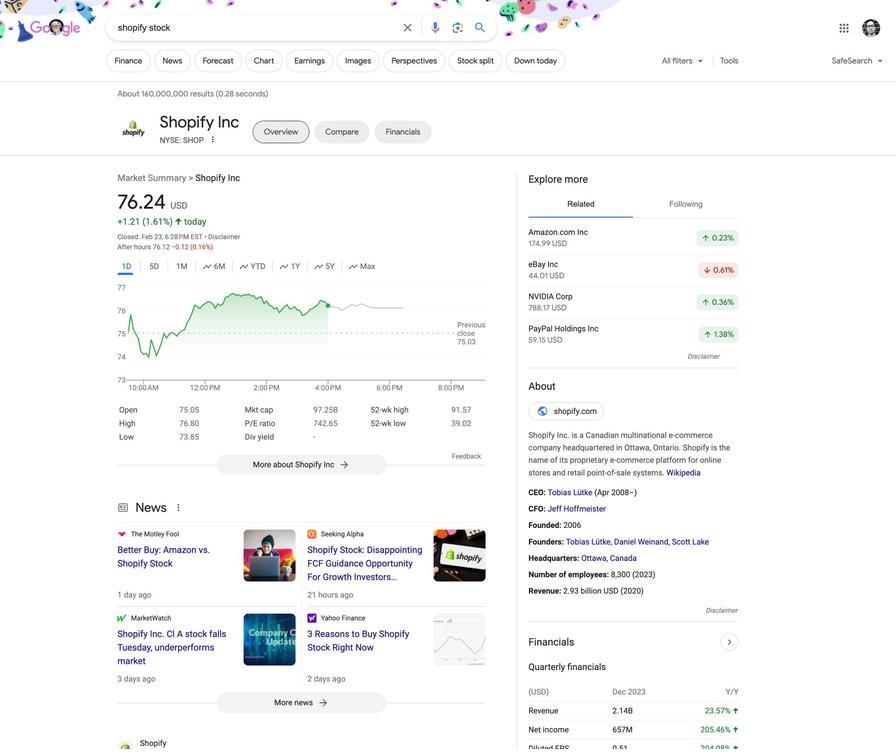 Task type: describe. For each thing, give the bounding box(es) containing it.
more options image
[[208, 135, 217, 144]]

year to date element
[[239, 260, 265, 273]]

5 years element
[[314, 260, 335, 273]]

up by 205.46% element
[[701, 726, 739, 735]]

up by 204.08% element
[[701, 745, 739, 750]]

up by 23.57% element
[[705, 707, 739, 716]]

Search text field
[[118, 21, 394, 36]]



Task type: vqa. For each thing, say whether or not it's contained in the screenshot.
UP BY 204.08% element
yes



Task type: locate. For each thing, give the bounding box(es) containing it.
6 months element
[[203, 260, 225, 273]]

tab list
[[117, 113, 739, 147]]

None search field
[[0, 14, 497, 41]]

group
[[117, 258, 486, 279]]

tab panel
[[529, 222, 739, 351]]

search by image image
[[451, 21, 465, 34]]

1 year element
[[280, 260, 300, 273]]

thumbnail image for shopify inc image
[[117, 113, 149, 145]]

heading
[[160, 112, 239, 133], [529, 173, 739, 186], [529, 380, 739, 394], [117, 544, 232, 571], [307, 544, 422, 584], [117, 628, 232, 669], [307, 628, 422, 655]]

more options image
[[207, 134, 218, 145]]

section
[[517, 169, 739, 750]]

casimir funk's 140th birthday image
[[29, 19, 81, 38]]

search by voice image
[[429, 21, 442, 34]]

up by 1.61% element
[[142, 217, 182, 227]]



